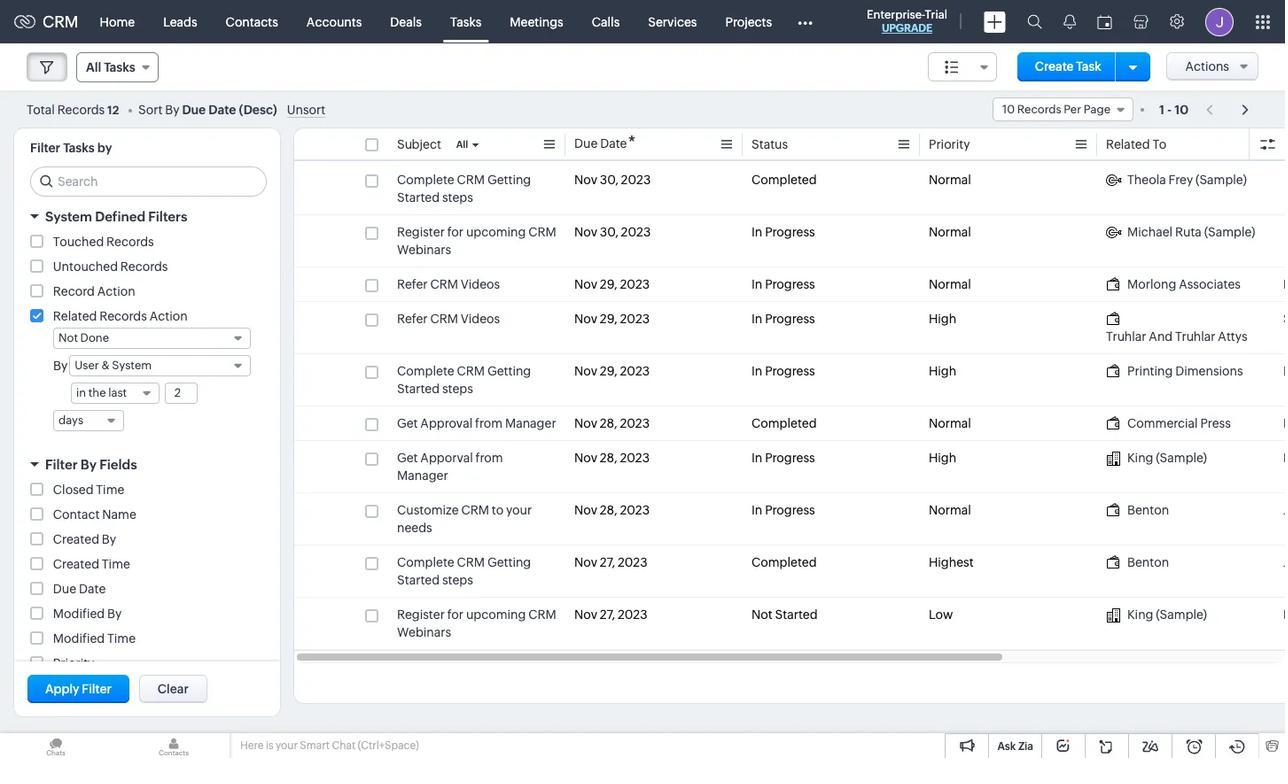 Task type: locate. For each thing, give the bounding box(es) containing it.
2 refer crm videos from the top
[[397, 312, 500, 326]]

records left 12
[[57, 102, 105, 117]]

get approval from manager link
[[397, 415, 556, 433]]

filter for filter tasks by
[[30, 141, 60, 155]]

refer
[[397, 277, 428, 292], [397, 312, 428, 326]]

4 progress from the top
[[765, 364, 815, 378]]

complete for nov 29, 2023
[[397, 364, 454, 378]]

3 complete crm getting started steps from the top
[[397, 556, 531, 588]]

3 29, from the top
[[600, 364, 617, 378]]

2 vertical spatial filter
[[82, 682, 112, 697]]

started for nov 29, 2023
[[397, 382, 440, 396]]

high
[[929, 312, 956, 326], [929, 364, 956, 378], [929, 451, 956, 465]]

search element
[[1017, 0, 1053, 43]]

1 vertical spatial nov 29, 2023
[[574, 312, 650, 326]]

theola frey (sample)
[[1127, 173, 1247, 187]]

2 benton link from the top
[[1106, 554, 1169, 572]]

1 horizontal spatial system
[[112, 359, 152, 372]]

1 refer crm videos link from the top
[[397, 276, 500, 293]]

1 vertical spatial high
[[929, 364, 956, 378]]

created for created by
[[53, 533, 99, 547]]

2 vertical spatial date
[[79, 582, 106, 596]]

3 normal from the top
[[929, 277, 971, 292]]

time up name at the bottom of the page
[[96, 483, 124, 497]]

10 Records Per Page field
[[993, 97, 1134, 121]]

0 vertical spatial 30,
[[600, 173, 618, 187]]

0 vertical spatial getting
[[487, 173, 531, 187]]

1 refer crm videos from the top
[[397, 277, 500, 292]]

10 records per page
[[1002, 103, 1110, 116]]

1 vertical spatial created
[[53, 557, 99, 572]]

complete up approval
[[397, 364, 454, 378]]

benton link for highest
[[1106, 554, 1169, 572]]

1 nov from the top
[[574, 173, 597, 187]]

6 nov from the top
[[574, 417, 597, 431]]

all up total records 12
[[86, 60, 101, 74]]

system up touched
[[45, 209, 92, 224]]

1 vertical spatial benton
[[1127, 556, 1169, 570]]

home
[[100, 15, 135, 29]]

1 nov 27, 2023 from the top
[[574, 556, 648, 570]]

1 king (sample) link from the top
[[1106, 449, 1207, 467]]

records down touched records
[[120, 260, 168, 274]]

from down "get approval from manager"
[[476, 451, 503, 465]]

1 nov 29, 2023 from the top
[[574, 277, 650, 292]]

4 normal from the top
[[929, 417, 971, 431]]

get inside get apporval from manager
[[397, 451, 418, 465]]

not for not done
[[58, 331, 78, 345]]

calls link
[[578, 0, 634, 43]]

modified down due date
[[53, 607, 105, 621]]

3 complete from the top
[[397, 556, 454, 570]]

started
[[397, 191, 440, 205], [397, 382, 440, 396], [397, 573, 440, 588], [775, 608, 818, 622]]

refer crm videos
[[397, 277, 500, 292], [397, 312, 500, 326]]

0 horizontal spatial due
[[53, 582, 76, 596]]

5 in from the top
[[752, 451, 762, 465]]

customize
[[397, 503, 459, 518]]

0 vertical spatial due
[[182, 102, 206, 117]]

-
[[1167, 102, 1172, 117]]

1 vertical spatial priority
[[53, 657, 94, 671]]

0 vertical spatial upcoming
[[466, 225, 526, 239]]

2 vertical spatial time
[[107, 632, 136, 646]]

create menu image
[[984, 11, 1006, 32]]

2 modified from the top
[[53, 632, 105, 646]]

1 from from the top
[[475, 417, 503, 431]]

getting for nov 27, 2023
[[487, 556, 531, 570]]

3 in from the top
[[752, 312, 762, 326]]

2 vertical spatial nov 28, 2023
[[574, 503, 650, 518]]

2 horizontal spatial tasks
[[450, 15, 482, 29]]

your inside customize crm to your needs
[[506, 503, 532, 518]]

get left approval
[[397, 417, 418, 431]]

filter
[[30, 141, 60, 155], [45, 457, 78, 472], [82, 682, 112, 697]]

tasks inside field
[[104, 60, 135, 74]]

record action
[[53, 284, 135, 299]]

1 vertical spatial action
[[149, 309, 188, 323]]

2 nov 29, 2023 from the top
[[574, 312, 650, 326]]

1 nov 30, 2023 from the top
[[574, 173, 651, 187]]

2 vertical spatial complete
[[397, 556, 454, 570]]

priority down size image
[[929, 137, 970, 152]]

2 complete crm getting started steps link from the top
[[397, 362, 557, 398]]

not inside field
[[58, 331, 78, 345]]

date left (desc) at top left
[[209, 102, 236, 117]]

2 vertical spatial getting
[[487, 556, 531, 570]]

modified for modified time
[[53, 632, 105, 646]]

upcoming
[[466, 225, 526, 239], [466, 608, 526, 622]]

2 upcoming from the top
[[466, 608, 526, 622]]

1 modified from the top
[[53, 607, 105, 621]]

0 vertical spatial date
[[209, 102, 236, 117]]

tasks inside "link"
[[450, 15, 482, 29]]

1 vertical spatial not
[[752, 608, 773, 622]]

1 normal from the top
[[929, 173, 971, 187]]

ruta
[[1175, 225, 1202, 239]]

0 vertical spatial nov 29, 2023
[[574, 277, 650, 292]]

filter up closed
[[45, 457, 78, 472]]

crm
[[43, 12, 79, 31], [457, 173, 485, 187], [528, 225, 556, 239], [430, 277, 458, 292], [430, 312, 458, 326], [457, 364, 485, 378], [461, 503, 489, 518], [457, 556, 485, 570], [528, 608, 556, 622]]

0 horizontal spatial date
[[79, 582, 106, 596]]

records down defined
[[106, 235, 154, 249]]

commercial press link
[[1106, 415, 1231, 433]]

priority
[[929, 137, 970, 152], [53, 657, 94, 671]]

3 completed from the top
[[752, 556, 817, 570]]

1 vertical spatial related
[[53, 309, 97, 323]]

get for get apporval from manager
[[397, 451, 418, 465]]

2 29, from the top
[[600, 312, 617, 326]]

1 complete crm getting started steps from the top
[[397, 173, 531, 205]]

not started
[[752, 608, 818, 622]]

enterprise-
[[867, 8, 925, 21]]

0 vertical spatial nov 28, 2023
[[574, 417, 650, 431]]

commercial
[[1127, 417, 1198, 431]]

refer crm videos for normal
[[397, 277, 500, 292]]

all tasks
[[86, 60, 135, 74]]

2 normal from the top
[[929, 225, 971, 239]]

action up not done field
[[149, 309, 188, 323]]

2 webinars from the top
[[397, 626, 451, 640]]

all right subject
[[456, 139, 468, 150]]

1 complete crm getting started steps link from the top
[[397, 171, 557, 207]]

Not Done field
[[53, 328, 251, 349]]

1 horizontal spatial truhlar
[[1175, 330, 1216, 344]]

apply
[[45, 682, 79, 697]]

0 vertical spatial all
[[86, 60, 101, 74]]

0 vertical spatial refer crm videos
[[397, 277, 500, 292]]

2 horizontal spatial due
[[574, 136, 598, 151]]

get left apporval
[[397, 451, 418, 465]]

complete crm getting started steps for nov 29, 2023
[[397, 364, 531, 396]]

not inside row group
[[752, 608, 773, 622]]

ask zia
[[997, 741, 1033, 753]]

1 horizontal spatial your
[[506, 503, 532, 518]]

1 vertical spatial king
[[1127, 608, 1153, 622]]

touched
[[53, 235, 104, 249]]

4 nov from the top
[[574, 312, 597, 326]]

manager up "get apporval from manager" 'link'
[[505, 417, 556, 431]]

1 horizontal spatial manager
[[505, 417, 556, 431]]

webinars for nov 27, 2023
[[397, 626, 451, 640]]

your
[[506, 503, 532, 518], [276, 740, 298, 752]]

0 vertical spatial your
[[506, 503, 532, 518]]

2 king from the top
[[1127, 608, 1153, 622]]

2 king (sample) link from the top
[[1106, 606, 1207, 624]]

0 horizontal spatial manager
[[397, 469, 448, 483]]

0 vertical spatial nov 30, 2023
[[574, 173, 651, 187]]

tasks right deals link
[[450, 15, 482, 29]]

1 vertical spatial steps
[[442, 382, 473, 396]]

User & System field
[[69, 355, 251, 377]]

0 vertical spatial completed
[[752, 173, 817, 187]]

for for nov 30, 2023
[[447, 225, 464, 239]]

1 vertical spatial due
[[574, 136, 598, 151]]

register for upcoming crm webinars link for nov 30, 2023
[[397, 223, 557, 259]]

get apporval from manager link
[[397, 449, 557, 485]]

1 vertical spatial complete
[[397, 364, 454, 378]]

0 vertical spatial king
[[1127, 451, 1153, 465]]

completed
[[752, 173, 817, 187], [752, 417, 817, 431], [752, 556, 817, 570]]

morlong associates link
[[1106, 276, 1241, 293]]

2 vertical spatial 28,
[[600, 503, 617, 518]]

register down subject
[[397, 225, 445, 239]]

3 high from the top
[[929, 451, 956, 465]]

by for sort
[[165, 102, 180, 117]]

2 videos from the top
[[461, 312, 500, 326]]

complete crm getting started steps link up get approval from manager link
[[397, 362, 557, 398]]

10 right -
[[1175, 102, 1189, 117]]

by down name at the bottom of the page
[[102, 533, 116, 547]]

your right is at the left bottom of the page
[[276, 740, 298, 752]]

0 vertical spatial created
[[53, 533, 99, 547]]

0 vertical spatial 29,
[[600, 277, 617, 292]]

nov for truhlar and truhlar attys "link"
[[574, 312, 597, 326]]

due date *
[[574, 132, 636, 152]]

records for related
[[99, 309, 147, 323]]

time down modified by
[[107, 632, 136, 646]]

27, for register for upcoming crm webinars
[[600, 608, 615, 622]]

nov for the commercial press link
[[574, 417, 597, 431]]

projects link
[[711, 0, 786, 43]]

register for upcoming crm webinars link for nov 27, 2023
[[397, 606, 557, 642]]

theola
[[1127, 173, 1166, 187]]

0 vertical spatial not
[[58, 331, 78, 345]]

complete for nov 30, 2023
[[397, 173, 454, 187]]

completed for nov 30, 2023
[[752, 173, 817, 187]]

to
[[492, 503, 504, 518]]

2 27, from the top
[[600, 608, 615, 622]]

2 complete crm getting started steps from the top
[[397, 364, 531, 396]]

2 refer from the top
[[397, 312, 428, 326]]

from inside get apporval from manager
[[476, 451, 503, 465]]

2 nov 28, 2023 from the top
[[574, 451, 650, 465]]

complete down needs
[[397, 556, 454, 570]]

contact name
[[53, 508, 136, 522]]

None field
[[928, 52, 997, 82]]

0 vertical spatial 27,
[[600, 556, 615, 570]]

2 register from the top
[[397, 608, 445, 622]]

0 vertical spatial king (sample) link
[[1106, 449, 1207, 467]]

progress for manager
[[765, 451, 815, 465]]

0 vertical spatial refer
[[397, 277, 428, 292]]

videos
[[461, 277, 500, 292], [461, 312, 500, 326]]

in
[[752, 225, 762, 239], [752, 277, 762, 292], [752, 312, 762, 326], [752, 364, 762, 378], [752, 451, 762, 465], [752, 503, 762, 518]]

michael
[[1127, 225, 1173, 239]]

complete crm getting started steps
[[397, 173, 531, 205], [397, 364, 531, 396], [397, 556, 531, 588]]

1 vertical spatial register for upcoming crm webinars
[[397, 608, 556, 640]]

by right "sort"
[[165, 102, 180, 117]]

0 horizontal spatial your
[[276, 740, 298, 752]]

normal for commercial
[[929, 417, 971, 431]]

0 vertical spatial 28,
[[600, 417, 617, 431]]

due up modified by
[[53, 582, 76, 596]]

0 vertical spatial tasks
[[450, 15, 482, 29]]

10
[[1175, 102, 1189, 117], [1002, 103, 1015, 116]]

2 getting from the top
[[487, 364, 531, 378]]

5 nov from the top
[[574, 364, 597, 378]]

steps for nov 27, 2023
[[442, 573, 473, 588]]

priority up apply filter
[[53, 657, 94, 671]]

Search text field
[[31, 168, 266, 196]]

1 vertical spatial your
[[276, 740, 298, 752]]

customize crm to your needs link
[[397, 502, 557, 537]]

king (sample)
[[1127, 451, 1207, 465], [1127, 608, 1207, 622]]

by up the modified time
[[107, 607, 122, 621]]

related left to
[[1106, 137, 1150, 152]]

by
[[97, 141, 112, 155]]

1 videos from the top
[[461, 277, 500, 292]]

system
[[45, 209, 92, 224], [112, 359, 152, 372]]

getting
[[487, 173, 531, 187], [487, 364, 531, 378], [487, 556, 531, 570]]

complete crm getting started steps down subject
[[397, 173, 531, 205]]

0 vertical spatial manager
[[505, 417, 556, 431]]

2 register for upcoming crm webinars link from the top
[[397, 606, 557, 642]]

filter down total
[[30, 141, 60, 155]]

1 for from the top
[[447, 225, 464, 239]]

manager down apporval
[[397, 469, 448, 483]]

1 webinars from the top
[[397, 243, 451, 257]]

2 for from the top
[[447, 608, 464, 622]]

1 king (sample) from the top
[[1127, 451, 1207, 465]]

2 steps from the top
[[442, 382, 473, 396]]

2 vertical spatial complete crm getting started steps
[[397, 556, 531, 588]]

get
[[397, 417, 418, 431], [397, 451, 418, 465]]

1 vertical spatial register for upcoming crm webinars link
[[397, 606, 557, 642]]

9 nov from the top
[[574, 556, 597, 570]]

modified for modified by
[[53, 607, 105, 621]]

1 vertical spatial nov 28, 2023
[[574, 451, 650, 465]]

in for crm
[[752, 225, 762, 239]]

from right approval
[[475, 417, 503, 431]]

1 steps from the top
[[442, 191, 473, 205]]

2 28, from the top
[[600, 451, 617, 465]]

michael ruta (sample) link
[[1106, 223, 1255, 241]]

truhlar
[[1106, 330, 1146, 344], [1175, 330, 1216, 344]]

2023
[[621, 173, 651, 187], [621, 225, 651, 239], [620, 277, 650, 292], [620, 312, 650, 326], [620, 364, 650, 378], [620, 417, 650, 431], [620, 451, 650, 465], [620, 503, 650, 518], [618, 556, 648, 570], [618, 608, 648, 622]]

1 vertical spatial 28,
[[600, 451, 617, 465]]

1 get from the top
[[397, 417, 418, 431]]

modified down modified by
[[53, 632, 105, 646]]

nov 28, 2023 for get approval from manager
[[574, 417, 650, 431]]

filter right the apply
[[82, 682, 112, 697]]

all
[[86, 60, 101, 74], [456, 139, 468, 150]]

register down needs
[[397, 608, 445, 622]]

time down created by
[[102, 557, 130, 572]]

1 nov 28, 2023 from the top
[[574, 417, 650, 431]]

complete crm getting started steps down customize crm to your needs
[[397, 556, 531, 588]]

1 vertical spatial get
[[397, 451, 418, 465]]

1 in from the top
[[752, 225, 762, 239]]

2 refer crm videos link from the top
[[397, 310, 500, 328]]

nov 27, 2023 for register for upcoming crm webinars
[[574, 608, 648, 622]]

0 vertical spatial steps
[[442, 191, 473, 205]]

1 vertical spatial upcoming
[[466, 608, 526, 622]]

0 vertical spatial king (sample)
[[1127, 451, 1207, 465]]

0 horizontal spatial 10
[[1002, 103, 1015, 116]]

2 vertical spatial 29,
[[600, 364, 617, 378]]

webinars
[[397, 243, 451, 257], [397, 626, 451, 640]]

by inside dropdown button
[[81, 457, 97, 472]]

0 horizontal spatial all
[[86, 60, 101, 74]]

1 progress from the top
[[765, 225, 815, 239]]

All Tasks field
[[76, 52, 158, 82]]

10 nov from the top
[[574, 608, 597, 622]]

2 vertical spatial steps
[[442, 573, 473, 588]]

steps
[[442, 191, 473, 205], [442, 382, 473, 396], [442, 573, 473, 588]]

2 register for upcoming crm webinars from the top
[[397, 608, 556, 640]]

created down contact
[[53, 533, 99, 547]]

1 vertical spatial webinars
[[397, 626, 451, 640]]

created up due date
[[53, 557, 99, 572]]

complete crm getting started steps up get approval from manager link
[[397, 364, 531, 396]]

due inside due date *
[[574, 136, 598, 151]]

all inside field
[[86, 60, 101, 74]]

1 vertical spatial 27,
[[600, 608, 615, 622]]

3 getting from the top
[[487, 556, 531, 570]]

complete crm getting started steps link down customize crm to your needs link
[[397, 554, 557, 589]]

1 register from the top
[[397, 225, 445, 239]]

here
[[240, 740, 264, 752]]

refer for normal
[[397, 277, 428, 292]]

0 vertical spatial modified
[[53, 607, 105, 621]]

0 vertical spatial benton
[[1127, 503, 1169, 518]]

modified
[[53, 607, 105, 621], [53, 632, 105, 646]]

1 vertical spatial king (sample) link
[[1106, 606, 1207, 624]]

1 vertical spatial completed
[[752, 417, 817, 431]]

1 upcoming from the top
[[466, 225, 526, 239]]

your right to
[[506, 503, 532, 518]]

row group
[[294, 163, 1285, 651]]

created by
[[53, 533, 116, 547]]

2 vertical spatial tasks
[[63, 141, 95, 155]]

truhlar right and
[[1175, 330, 1216, 344]]

tasks for filter tasks by
[[63, 141, 95, 155]]

0 horizontal spatial action
[[97, 284, 135, 299]]

crm inside customize crm to your needs
[[461, 503, 489, 518]]

tasks for all tasks
[[104, 60, 135, 74]]

register
[[397, 225, 445, 239], [397, 608, 445, 622]]

2 vertical spatial due
[[53, 582, 76, 596]]

by up closed time
[[81, 457, 97, 472]]

7 nov from the top
[[574, 451, 597, 465]]

1 29, from the top
[[600, 277, 617, 292]]

row group containing complete crm getting started steps
[[294, 163, 1285, 651]]

related up not done
[[53, 309, 97, 323]]

2 vertical spatial nov 29, 2023
[[574, 364, 650, 378]]

date down "created time"
[[79, 582, 106, 596]]

None text field
[[166, 384, 197, 403]]

3 nov 28, 2023 from the top
[[574, 503, 650, 518]]

in
[[76, 386, 86, 400]]

1 28, from the top
[[600, 417, 617, 431]]

5 in progress from the top
[[752, 451, 815, 465]]

records up the done
[[99, 309, 147, 323]]

complete crm getting started steps link down subject
[[397, 171, 557, 207]]

6 in progress from the top
[[752, 503, 815, 518]]

1 refer from the top
[[397, 277, 428, 292]]

press
[[1200, 417, 1231, 431]]

2 benton from the top
[[1127, 556, 1169, 570]]

related for related records action
[[53, 309, 97, 323]]

due date
[[53, 582, 106, 596]]

theola frey (sample) link
[[1106, 171, 1247, 189]]

apporval
[[420, 451, 473, 465]]

2 from from the top
[[476, 451, 503, 465]]

5 progress from the top
[[765, 451, 815, 465]]

(sample)
[[1196, 173, 1247, 187], [1204, 225, 1255, 239], [1156, 451, 1207, 465], [1156, 608, 1207, 622]]

started for nov 30, 2023
[[397, 191, 440, 205]]

1 horizontal spatial related
[[1106, 137, 1150, 152]]

1 vertical spatial register
[[397, 608, 445, 622]]

2 king (sample) from the top
[[1127, 608, 1207, 622]]

0 horizontal spatial related
[[53, 309, 97, 323]]

1 vertical spatial system
[[112, 359, 152, 372]]

1 in progress from the top
[[752, 225, 815, 239]]

records inside field
[[1017, 103, 1061, 116]]

29,
[[600, 277, 617, 292], [600, 312, 617, 326], [600, 364, 617, 378]]

1 30, from the top
[[600, 173, 618, 187]]

4 in from the top
[[752, 364, 762, 378]]

action
[[97, 284, 135, 299], [149, 309, 188, 323]]

1 vertical spatial 30,
[[600, 225, 618, 239]]

2 get from the top
[[397, 451, 418, 465]]

tasks up 12
[[104, 60, 135, 74]]

complete crm getting started steps for nov 30, 2023
[[397, 173, 531, 205]]

1
[[1159, 102, 1165, 117]]

0 horizontal spatial truhlar
[[1106, 330, 1146, 344]]

in for your
[[752, 503, 762, 518]]

2 nov 30, 2023 from the top
[[574, 225, 651, 239]]

zia
[[1018, 741, 1033, 753]]

in progress for manager
[[752, 451, 815, 465]]

0 horizontal spatial priority
[[53, 657, 94, 671]]

videos for high
[[461, 312, 500, 326]]

0 vertical spatial webinars
[[397, 243, 451, 257]]

due right "sort"
[[182, 102, 206, 117]]

2 high from the top
[[929, 364, 956, 378]]

6 in from the top
[[752, 503, 762, 518]]

2 complete from the top
[[397, 364, 454, 378]]

0 vertical spatial register
[[397, 225, 445, 239]]

action up related records action
[[97, 284, 135, 299]]

1 vertical spatial filter
[[45, 457, 78, 472]]

1 king from the top
[[1127, 451, 1153, 465]]

3 steps from the top
[[442, 573, 473, 588]]

0 vertical spatial refer crm videos link
[[397, 276, 500, 293]]

2 completed from the top
[[752, 417, 817, 431]]

10 inside 10 records per page field
[[1002, 103, 1015, 116]]

3 28, from the top
[[600, 503, 617, 518]]

leads
[[163, 15, 197, 29]]

nov 29, 2023 for truhlar and truhlar attys
[[574, 312, 650, 326]]

king (sample) link
[[1106, 449, 1207, 467], [1106, 606, 1207, 624]]

nov for low's the king (sample) link
[[574, 608, 597, 622]]

0 vertical spatial register for upcoming crm webinars link
[[397, 223, 557, 259]]

2 vertical spatial complete crm getting started steps link
[[397, 554, 557, 589]]

apply filter
[[45, 682, 112, 697]]

create
[[1035, 59, 1074, 74]]

1 high from the top
[[929, 312, 956, 326]]

refer crm videos link for high
[[397, 310, 500, 328]]

completed for nov 28, 2023
[[752, 417, 817, 431]]

filter inside dropdown button
[[45, 457, 78, 472]]

1 vertical spatial tasks
[[104, 60, 135, 74]]

Other Modules field
[[786, 8, 824, 36]]

filter for filter by fields
[[45, 457, 78, 472]]

0 vertical spatial register for upcoming crm webinars
[[397, 225, 556, 257]]

nov 29, 2023 for morlong associates
[[574, 277, 650, 292]]

records for 10
[[1017, 103, 1061, 116]]

subject
[[397, 137, 441, 152]]

0 vertical spatial complete
[[397, 173, 454, 187]]

date left '*'
[[600, 136, 627, 151]]

complete down subject
[[397, 173, 454, 187]]

0 vertical spatial get
[[397, 417, 418, 431]]

records left per
[[1017, 103, 1061, 116]]

king
[[1127, 451, 1153, 465], [1127, 608, 1153, 622]]

truhlar left and
[[1106, 330, 1146, 344]]

3 complete crm getting started steps link from the top
[[397, 554, 557, 589]]

0 horizontal spatial system
[[45, 209, 92, 224]]

1 benton from the top
[[1127, 503, 1169, 518]]

date inside due date *
[[600, 136, 627, 151]]

1 vertical spatial getting
[[487, 364, 531, 378]]

nov 30, 2023
[[574, 173, 651, 187], [574, 225, 651, 239]]

normal
[[929, 173, 971, 187], [929, 225, 971, 239], [929, 277, 971, 292], [929, 417, 971, 431], [929, 503, 971, 518]]

customize crm to your needs
[[397, 503, 532, 535]]

1 horizontal spatial all
[[456, 139, 468, 150]]

system right &
[[112, 359, 152, 372]]

29, for truhlar and truhlar attys
[[600, 312, 617, 326]]

record
[[53, 284, 95, 299]]

tasks left "by" on the top of the page
[[63, 141, 95, 155]]

1 horizontal spatial not
[[752, 608, 773, 622]]

4 in progress from the top
[[752, 364, 815, 378]]

manager inside get apporval from manager
[[397, 469, 448, 483]]

due left '*'
[[574, 136, 598, 151]]

0 vertical spatial complete crm getting started steps link
[[397, 171, 557, 207]]

3 nov from the top
[[574, 277, 597, 292]]

10 left per
[[1002, 103, 1015, 116]]

1 27, from the top
[[600, 556, 615, 570]]

29, for printing dimensions
[[600, 364, 617, 378]]

1 getting from the top
[[487, 173, 531, 187]]



Task type: describe. For each thing, give the bounding box(es) containing it.
contact
[[53, 508, 100, 522]]

total
[[27, 102, 55, 117]]

low
[[929, 608, 953, 622]]

*
[[628, 132, 636, 152]]

task
[[1076, 59, 1101, 74]]

in progress for crm
[[752, 225, 815, 239]]

size image
[[945, 59, 959, 75]]

1 horizontal spatial due
[[182, 102, 206, 117]]

started for nov 27, 2023
[[397, 573, 440, 588]]

king (sample) for high
[[1127, 451, 1207, 465]]

benton for highest
[[1127, 556, 1169, 570]]

nov 28, 2023 for customize crm to your needs
[[574, 503, 650, 518]]

untouched records
[[53, 260, 168, 274]]

complete crm getting started steps link for nov 27, 2023
[[397, 554, 557, 589]]

from for apporval
[[476, 451, 503, 465]]

steps for nov 29, 2023
[[442, 382, 473, 396]]

29, for morlong associates
[[600, 277, 617, 292]]

2 progress from the top
[[765, 277, 815, 292]]

signals image
[[1064, 14, 1076, 29]]

28, for customize crm to your needs
[[600, 503, 617, 518]]

completed for nov 27, 2023
[[752, 556, 817, 570]]

calls
[[592, 15, 620, 29]]

closed time
[[53, 483, 124, 497]]

nov 27, 2023 for complete crm getting started steps
[[574, 556, 648, 570]]

unsort
[[287, 102, 325, 117]]

accounts link
[[292, 0, 376, 43]]

getting for nov 30, 2023
[[487, 173, 531, 187]]

12
[[107, 103, 119, 117]]

register for upcoming crm webinars for nov 30, 2023
[[397, 225, 556, 257]]

30, for complete crm getting started steps
[[600, 173, 618, 187]]

profile element
[[1195, 0, 1244, 43]]

benton link for normal
[[1106, 502, 1169, 519]]

deals link
[[376, 0, 436, 43]]

related records action
[[53, 309, 188, 323]]

(sample) inside 'michael ruta (sample)' link
[[1204, 225, 1255, 239]]

complete crm getting started steps for nov 27, 2023
[[397, 556, 531, 588]]

manager for get apporval from manager
[[397, 469, 448, 483]]

status
[[752, 137, 788, 152]]

steps for nov 30, 2023
[[442, 191, 473, 205]]

services link
[[634, 0, 711, 43]]

videos for normal
[[461, 277, 500, 292]]

actions
[[1185, 59, 1229, 74]]

related for related to
[[1106, 137, 1150, 152]]

28, for get apporval from manager
[[600, 451, 617, 465]]

3 progress from the top
[[765, 312, 815, 326]]

clear
[[158, 682, 189, 697]]

create task button
[[1017, 52, 1119, 82]]

modified time
[[53, 632, 136, 646]]

all for all tasks
[[86, 60, 101, 74]]

here is your smart chat (ctrl+space)
[[240, 740, 419, 752]]

1 truhlar from the left
[[1106, 330, 1146, 344]]

8 nov from the top
[[574, 503, 597, 518]]

complete crm getting started steps link for nov 29, 2023
[[397, 362, 557, 398]]

register for nov 30, 2023
[[397, 225, 445, 239]]

get apporval from manager
[[397, 451, 503, 483]]

due for due date
[[53, 582, 76, 596]]

register for nov 27, 2023
[[397, 608, 445, 622]]

closed
[[53, 483, 94, 497]]

0 vertical spatial action
[[97, 284, 135, 299]]

name
[[102, 508, 136, 522]]

all for all
[[456, 139, 468, 150]]

untouched
[[53, 260, 118, 274]]

by for modified
[[107, 607, 122, 621]]

truhlar and truhlar attys link
[[1106, 310, 1266, 346]]

related to
[[1106, 137, 1167, 152]]

nov for the king (sample) link associated with high
[[574, 451, 597, 465]]

tasks link
[[436, 0, 496, 43]]

chat
[[332, 740, 355, 752]]

date for due date *
[[600, 136, 627, 151]]

highest
[[929, 556, 974, 570]]

progress for your
[[765, 503, 815, 518]]

total records 12
[[27, 102, 119, 117]]

page
[[1084, 103, 1110, 116]]

benton for normal
[[1127, 503, 1169, 518]]

by for created
[[102, 533, 116, 547]]

apply filter button
[[27, 675, 129, 704]]

per
[[1064, 103, 1081, 116]]

days
[[58, 414, 83, 427]]

printing dimensions
[[1127, 364, 1243, 378]]

signals element
[[1053, 0, 1087, 43]]

from for approval
[[475, 417, 503, 431]]

crm link
[[14, 12, 79, 31]]

associates
[[1179, 277, 1241, 292]]

by for filter
[[81, 457, 97, 472]]

chats image
[[0, 734, 112, 759]]

records for total
[[57, 102, 105, 117]]

system defined filters button
[[14, 201, 280, 232]]

not for not started
[[752, 608, 773, 622]]

28, for get approval from manager
[[600, 417, 617, 431]]

(sample) inside theola frey (sample) link
[[1196, 173, 1247, 187]]

create menu element
[[973, 0, 1017, 43]]

nov for 'michael ruta (sample)' link
[[574, 225, 597, 239]]

refer crm videos for high
[[397, 312, 500, 326]]

filter by fields
[[45, 457, 137, 472]]

not done
[[58, 331, 109, 345]]

home link
[[86, 0, 149, 43]]

meetings
[[510, 15, 563, 29]]

in the last
[[76, 386, 127, 400]]

register for upcoming crm webinars for nov 27, 2023
[[397, 608, 556, 640]]

trial
[[925, 8, 947, 21]]

30, for register for upcoming crm webinars
[[600, 225, 618, 239]]

1 horizontal spatial action
[[149, 309, 188, 323]]

nov 30, 2023 for register for upcoming crm webinars
[[574, 225, 651, 239]]

for for nov 27, 2023
[[447, 608, 464, 622]]

1 horizontal spatial date
[[209, 102, 236, 117]]

in for started
[[752, 364, 762, 378]]

last
[[108, 386, 127, 400]]

nov 30, 2023 for complete crm getting started steps
[[574, 173, 651, 187]]

sort
[[138, 102, 163, 117]]

ask
[[997, 741, 1016, 753]]

get approval from manager
[[397, 417, 556, 431]]

smart
[[300, 740, 330, 752]]

2 truhlar from the left
[[1175, 330, 1216, 344]]

by left the user
[[53, 359, 68, 373]]

nov 29, 2023 for printing dimensions
[[574, 364, 650, 378]]

filters
[[148, 209, 187, 224]]

system inside dropdown button
[[45, 209, 92, 224]]

3 in progress from the top
[[752, 312, 815, 326]]

progress for started
[[765, 364, 815, 378]]

modified by
[[53, 607, 122, 621]]

created time
[[53, 557, 130, 572]]

nov for theola frey (sample) link
[[574, 173, 597, 187]]

king (sample) link for low
[[1106, 606, 1207, 624]]

in for manager
[[752, 451, 762, 465]]

deals
[[390, 15, 422, 29]]

refer for high
[[397, 312, 428, 326]]

refer crm videos link for normal
[[397, 276, 500, 293]]

normal for michael
[[929, 225, 971, 239]]

michael ruta (sample)
[[1127, 225, 1255, 239]]

date for due date
[[79, 582, 106, 596]]

1 horizontal spatial 10
[[1175, 102, 1189, 117]]

filter tasks by
[[30, 141, 112, 155]]

nov for printing dimensions link
[[574, 364, 597, 378]]

high for printing dimensions
[[929, 364, 956, 378]]

(ctrl+space)
[[358, 740, 419, 752]]

touched records
[[53, 235, 154, 249]]

system inside field
[[112, 359, 152, 372]]

nov 28, 2023 for get apporval from manager
[[574, 451, 650, 465]]

in the last field
[[71, 383, 160, 404]]

2 in progress from the top
[[752, 277, 815, 292]]

approval
[[420, 417, 473, 431]]

accounts
[[307, 15, 362, 29]]

enterprise-trial upgrade
[[867, 8, 947, 35]]

time for modified time
[[107, 632, 136, 646]]

contacts image
[[118, 734, 230, 759]]

and
[[1149, 330, 1173, 344]]

upcoming for nov 27, 2023
[[466, 608, 526, 622]]

defined
[[95, 209, 145, 224]]

truhlar and truhlar attys
[[1106, 330, 1248, 344]]

created for created time
[[53, 557, 99, 572]]

create task
[[1035, 59, 1101, 74]]

profile image
[[1205, 8, 1234, 36]]

king (sample) link for high
[[1106, 449, 1207, 467]]

filter inside button
[[82, 682, 112, 697]]

system defined filters
[[45, 209, 187, 224]]

user
[[75, 359, 99, 372]]

in progress for your
[[752, 503, 815, 518]]

days field
[[53, 410, 124, 432]]

attys
[[1218, 330, 1248, 344]]

(desc)
[[239, 102, 277, 117]]

manager for get approval from manager
[[505, 417, 556, 431]]

printing dimensions link
[[1106, 362, 1243, 380]]

calendar image
[[1097, 15, 1112, 29]]

get for get approval from manager
[[397, 417, 418, 431]]

2 in from the top
[[752, 277, 762, 292]]

king (sample) for low
[[1127, 608, 1207, 622]]

1 - 10
[[1159, 102, 1189, 117]]

getting for nov 29, 2023
[[487, 364, 531, 378]]

frey
[[1169, 173, 1193, 187]]

morlong
[[1127, 277, 1176, 292]]

services
[[648, 15, 697, 29]]

in progress for started
[[752, 364, 815, 378]]

search image
[[1027, 14, 1042, 29]]

high for king (sample)
[[929, 451, 956, 465]]

time for created time
[[102, 557, 130, 572]]

upcoming for nov 30, 2023
[[466, 225, 526, 239]]

5 normal from the top
[[929, 503, 971, 518]]

fields
[[99, 457, 137, 472]]

1 horizontal spatial priority
[[929, 137, 970, 152]]

due for due date *
[[574, 136, 598, 151]]

records for touched
[[106, 235, 154, 249]]

meetings link
[[496, 0, 578, 43]]



Task type: vqa. For each thing, say whether or not it's contained in the screenshot.


